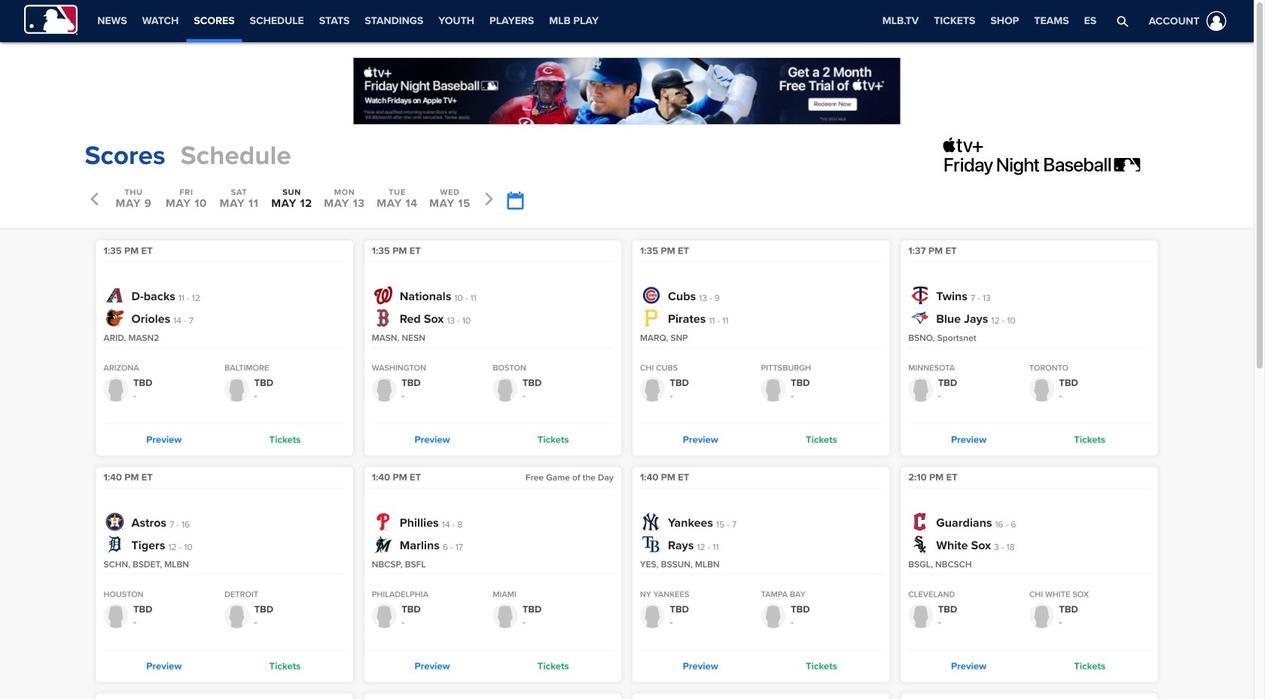 Task type: describe. For each thing, give the bounding box(es) containing it.
yankees image
[[642, 513, 660, 531]]

astros image
[[106, 513, 124, 531]]

red sox image
[[374, 309, 392, 327]]

d backs image
[[106, 287, 124, 305]]

nationals image
[[374, 287, 392, 305]]

first pitch at 4:07 pm et. kansas city royals, 13 wins and 9 losses, at los angeles angels, 9 wins and 13 losses. element
[[908, 694, 1150, 700]]

2 secondary navigation element from the left
[[606, 0, 733, 42]]

blue jays image
[[911, 309, 929, 327]]

guardians image
[[911, 513, 929, 531]]

tigers image
[[106, 536, 124, 554]]

first pitch at 3:10 pm et. texas rangers, 12 wins and 11 losses, at colorado rockies, 5 wins and 17 losses. element
[[372, 694, 614, 700]]

rays image
[[642, 536, 660, 554]]



Task type: locate. For each thing, give the bounding box(es) containing it.
1 horizontal spatial advertisement element
[[943, 137, 1169, 175]]

0 vertical spatial advertisement element
[[353, 57, 901, 125]]

tertiary navigation element
[[875, 0, 1104, 42]]

None text field
[[506, 192, 523, 210]]

twins image
[[911, 287, 929, 305]]

phillies image
[[374, 513, 392, 531]]

marlins image
[[374, 536, 392, 554]]

first pitch at 2:10 pm et. st. louis cardinals, 9 wins and 13 losses, at milwaukee brewers, 14 wins and 6 losses. element
[[104, 694, 345, 700]]

pirates image
[[642, 309, 660, 327]]

top navigation menu bar
[[0, 0, 1254, 42]]

first pitch at 4:05 pm et. cincinnati reds, 12 wins and 9 losses, at san francisco giants, 10 wins and 13 losses. element
[[640, 694, 882, 700]]

white sox image
[[911, 536, 929, 554]]

advertisement element
[[353, 57, 901, 125], [943, 137, 1169, 175]]

1 secondary navigation element from the left
[[90, 0, 606, 42]]

1 vertical spatial advertisement element
[[943, 137, 1169, 175]]

secondary navigation element
[[90, 0, 606, 42], [606, 0, 733, 42]]

orioles image
[[106, 309, 124, 327]]

major league baseball image
[[24, 5, 78, 35]]

0 horizontal spatial advertisement element
[[353, 57, 901, 125]]

cubs image
[[642, 287, 660, 305]]



Task type: vqa. For each thing, say whether or not it's contained in the screenshot.
the Miller, S image
no



